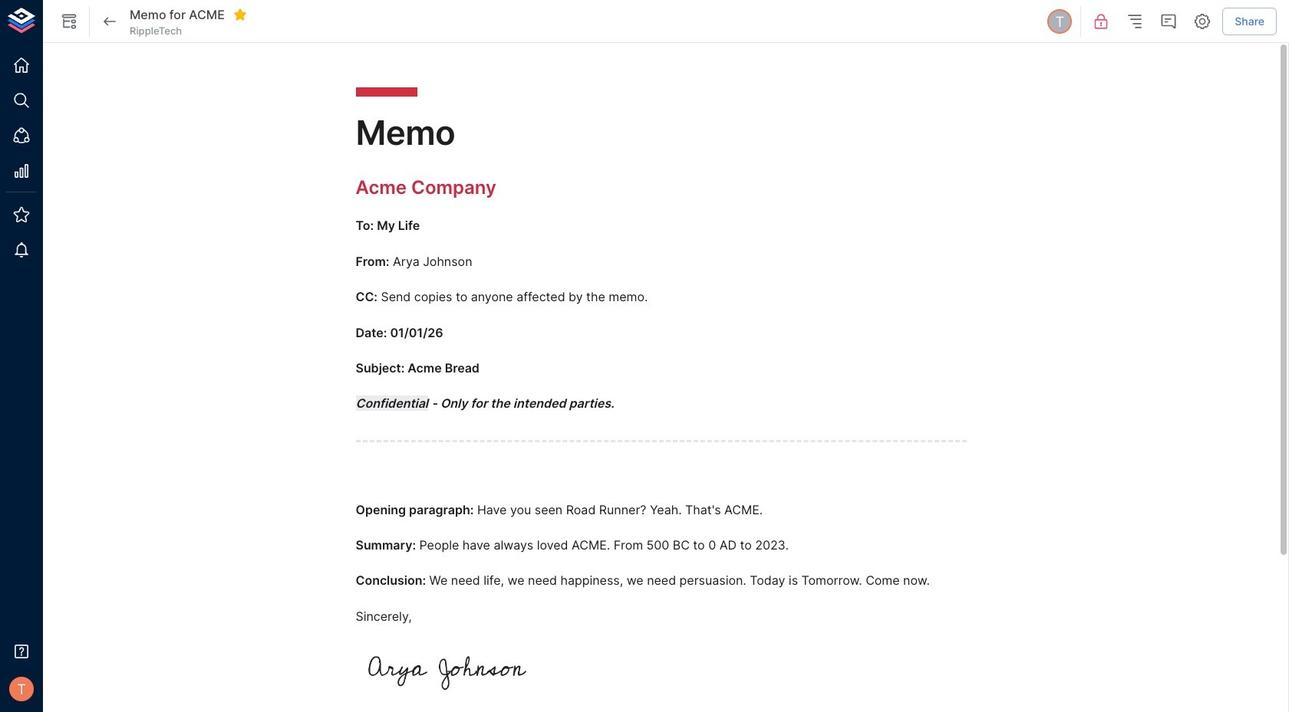 Task type: locate. For each thing, give the bounding box(es) containing it.
settings image
[[1194, 12, 1212, 31]]

this document is locked image
[[1092, 12, 1111, 31]]

table of contents image
[[1126, 12, 1144, 31]]

show wiki image
[[60, 12, 78, 31]]

remove favorite image
[[233, 8, 247, 21]]



Task type: vqa. For each thing, say whether or not it's contained in the screenshot.
Show Wiki image
yes



Task type: describe. For each thing, give the bounding box(es) containing it.
go back image
[[101, 12, 119, 31]]

comments image
[[1160, 12, 1178, 31]]



